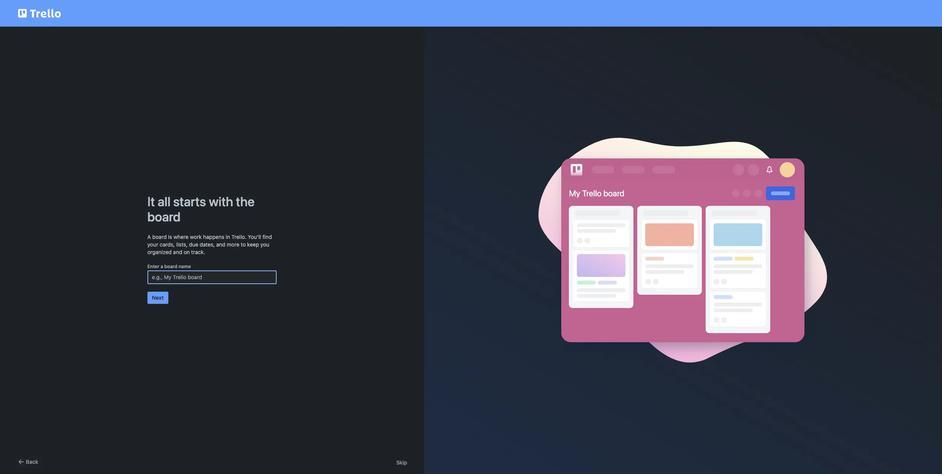 Task type: describe. For each thing, give the bounding box(es) containing it.
in
[[226, 234, 230, 240]]

with
[[209, 194, 233, 209]]

more
[[227, 241, 239, 248]]

board inside a board is where work happens in trello. you'll find your cards, lists, due dates, and more to keep you organized and on track.
[[152, 234, 167, 240]]

track.
[[191, 249, 205, 255]]

a
[[161, 264, 163, 270]]

lists,
[[176, 241, 188, 248]]

keep
[[247, 241, 259, 248]]

board inside it all starts with the board
[[147, 209, 181, 224]]

0 vertical spatial trello image
[[17, 5, 62, 22]]

starts
[[173, 194, 206, 209]]

0 vertical spatial and
[[216, 241, 225, 248]]

it
[[147, 194, 155, 209]]

dates,
[[200, 241, 215, 248]]

on
[[184, 249, 190, 255]]

my
[[569, 189, 580, 199]]

enter
[[147, 264, 159, 270]]

board right a
[[164, 264, 177, 270]]

trello
[[582, 189, 602, 199]]

to
[[241, 241, 246, 248]]

happens
[[203, 234, 224, 240]]

organized
[[147, 249, 172, 255]]



Task type: locate. For each thing, give the bounding box(es) containing it.
a board is where work happens in trello. you'll find your cards, lists, due dates, and more to keep you organized and on track.
[[147, 234, 272, 255]]

back button
[[17, 458, 38, 467]]

a
[[147, 234, 151, 240]]

board up "is"
[[147, 209, 181, 224]]

find
[[263, 234, 272, 240]]

Enter a board name text field
[[147, 271, 277, 284]]

1 horizontal spatial trello image
[[569, 162, 584, 177]]

is
[[168, 234, 172, 240]]

board up your at the left bottom of the page
[[152, 234, 167, 240]]

back
[[26, 459, 38, 465]]

where
[[174, 234, 189, 240]]

1 vertical spatial and
[[173, 249, 182, 255]]

trello.
[[232, 234, 246, 240]]

0 horizontal spatial and
[[173, 249, 182, 255]]

you'll
[[248, 234, 261, 240]]

enter a board name
[[147, 264, 191, 270]]

next button
[[147, 292, 168, 304]]

0 horizontal spatial trello image
[[17, 5, 62, 22]]

and
[[216, 241, 225, 248], [173, 249, 182, 255]]

due
[[189, 241, 198, 248]]

your
[[147, 241, 158, 248]]

cards,
[[160, 241, 175, 248]]

name
[[179, 264, 191, 270]]

you
[[261, 241, 269, 248]]

and down lists, in the bottom left of the page
[[173, 249, 182, 255]]

next
[[152, 295, 164, 301]]

the
[[236, 194, 255, 209]]

board right 'trello'
[[604, 189, 625, 199]]

it all starts with the board
[[147, 194, 255, 224]]

skip button
[[396, 459, 407, 467]]

board
[[604, 189, 625, 199], [147, 209, 181, 224], [152, 234, 167, 240], [164, 264, 177, 270]]

1 horizontal spatial and
[[216, 241, 225, 248]]

skip
[[396, 460, 407, 466]]

and down happens
[[216, 241, 225, 248]]

trello image
[[17, 5, 62, 22], [569, 162, 584, 177]]

my trello board
[[569, 189, 625, 199]]

all
[[158, 194, 171, 209]]

1 vertical spatial trello image
[[569, 162, 584, 177]]

work
[[190, 234, 202, 240]]



Task type: vqa. For each thing, say whether or not it's contained in the screenshot.
with
yes



